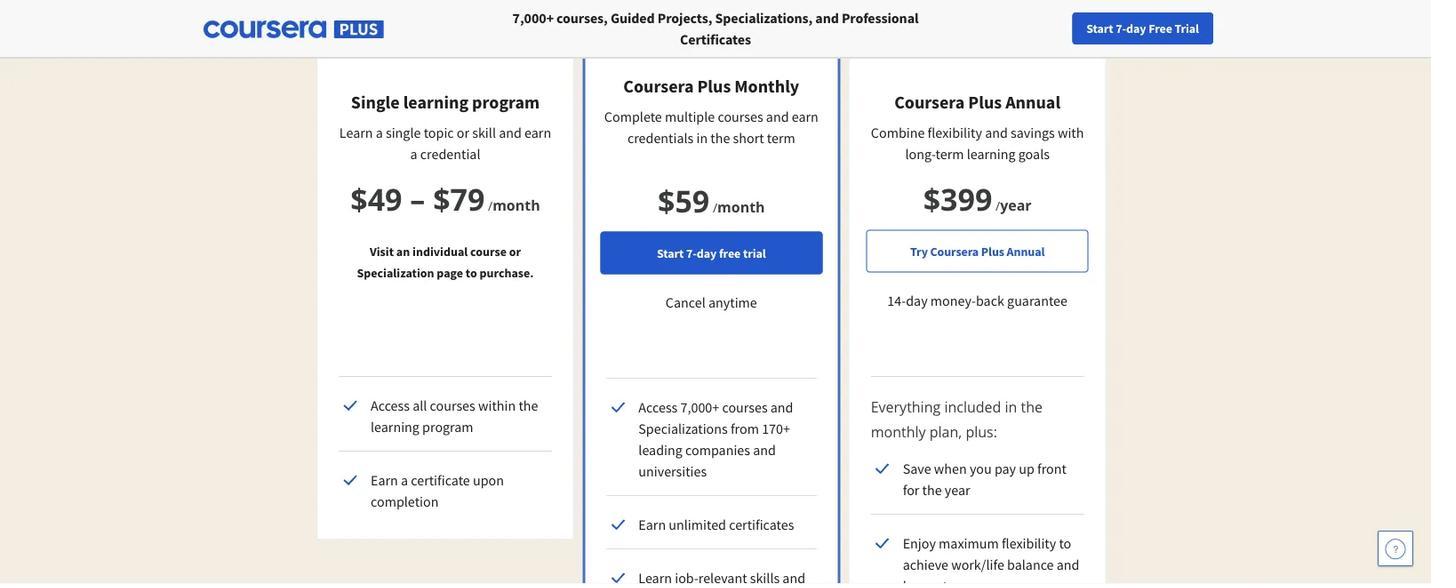 Task type: locate. For each thing, give the bounding box(es) containing it.
1 horizontal spatial or
[[509, 243, 521, 259]]

0 horizontal spatial in
[[697, 129, 708, 147]]

0 vertical spatial day
[[1127, 20, 1147, 36]]

1 horizontal spatial 7,000+
[[681, 398, 720, 416]]

courses up short
[[718, 108, 763, 125]]

0 vertical spatial or
[[457, 124, 470, 141]]

start for start 7-day free trial
[[1087, 20, 1114, 36]]

program down all
[[422, 418, 474, 436]]

1 vertical spatial to
[[1059, 534, 1072, 552]]

to
[[466, 265, 477, 281], [1059, 534, 1072, 552]]

0 horizontal spatial start
[[657, 245, 684, 261]]

plus
[[697, 75, 731, 97], [969, 91, 1002, 113], [981, 243, 1005, 259]]

earn inside complete multiple courses and earn credentials in the short term
[[792, 108, 819, 125]]

7- for free
[[1116, 20, 1127, 36]]

year down when
[[945, 481, 971, 499]]

your right find
[[1026, 20, 1050, 36]]

0 horizontal spatial your
[[951, 577, 978, 584]]

0 horizontal spatial to
[[466, 265, 477, 281]]

monthly
[[871, 422, 926, 441]]

page
[[437, 265, 463, 281]]

and down monthly
[[766, 108, 789, 125]]

1 vertical spatial day
[[697, 245, 717, 261]]

/ right $59 at the top left of the page
[[713, 199, 718, 216]]

coursera up complete
[[624, 75, 694, 97]]

coursera
[[624, 75, 694, 97], [895, 91, 965, 113], [931, 243, 979, 259]]

$49 – $79 / month
[[351, 178, 540, 219]]

access inside access 7,000+ courses and specializations from 170+ leading companies and universities
[[639, 398, 678, 416]]

0 vertical spatial a
[[376, 124, 383, 141]]

and down coursera plus annual
[[985, 124, 1008, 141]]

1 horizontal spatial earn
[[792, 108, 819, 125]]

access all courses within the learning program
[[371, 397, 538, 436]]

the
[[711, 129, 730, 147], [519, 397, 538, 414], [1021, 397, 1043, 417], [923, 481, 942, 499]]

flexibility up the balance
[[1002, 534, 1057, 552]]

earn for $59
[[639, 516, 666, 534]]

term right short
[[767, 129, 796, 147]]

in down 'multiple'
[[697, 129, 708, 147]]

the right the within
[[519, 397, 538, 414]]

courses inside access 7,000+ courses and specializations from 170+ leading companies and universities
[[722, 398, 768, 416]]

1 vertical spatial earn
[[639, 516, 666, 534]]

you
[[970, 460, 992, 477]]

a right learn
[[376, 124, 383, 141]]

a inside earn a certificate upon completion
[[401, 471, 408, 489]]

0 vertical spatial your
[[1026, 20, 1050, 36]]

/ inside $399 / year
[[996, 197, 1000, 214]]

trial
[[743, 245, 766, 261]]

1 horizontal spatial /
[[713, 199, 718, 216]]

credential
[[420, 145, 481, 163]]

term up $399
[[936, 145, 964, 163]]

learning inside the access all courses within the learning program
[[371, 418, 420, 436]]

free
[[1149, 20, 1173, 36]]

the right for
[[923, 481, 942, 499]]

and inside enjoy maximum flexibility to achieve work/life balance and learn at your own pace
[[1057, 556, 1080, 574]]

in right included
[[1005, 397, 1018, 417]]

coursera right try
[[931, 243, 979, 259]]

combine
[[871, 124, 925, 141]]

guided
[[611, 9, 655, 27]]

your
[[1026, 20, 1050, 36], [951, 577, 978, 584]]

1 horizontal spatial term
[[936, 145, 964, 163]]

7,000+
[[513, 9, 554, 27], [681, 398, 720, 416]]

own
[[981, 577, 1006, 584]]

a down the single
[[410, 145, 418, 163]]

earn a certificate upon completion
[[371, 471, 504, 510]]

learning down all
[[371, 418, 420, 436]]

from
[[731, 420, 759, 437]]

or inside visit an individual course or specialization page to purchase.
[[509, 243, 521, 259]]

the right included
[[1021, 397, 1043, 417]]

the inside everything included in the monthly plan, plus:
[[1021, 397, 1043, 417]]

1 horizontal spatial day
[[906, 292, 928, 310]]

credentials
[[628, 129, 694, 147]]

in
[[697, 129, 708, 147], [1005, 397, 1018, 417]]

complete
[[605, 108, 662, 125]]

1 vertical spatial or
[[509, 243, 521, 259]]

or up purchase.
[[509, 243, 521, 259]]

access left all
[[371, 397, 410, 414]]

to right page
[[466, 265, 477, 281]]

0 horizontal spatial year
[[945, 481, 971, 499]]

try coursera plus annual button
[[867, 230, 1089, 273]]

0 horizontal spatial flexibility
[[928, 124, 982, 141]]

1 vertical spatial your
[[951, 577, 978, 584]]

courses up from
[[722, 398, 768, 416]]

flexibility
[[928, 124, 982, 141], [1002, 534, 1057, 552]]

or left skill
[[457, 124, 470, 141]]

plus up back
[[981, 243, 1005, 259]]

courses inside complete multiple courses and earn credentials in the short term
[[718, 108, 763, 125]]

1 horizontal spatial month
[[718, 197, 765, 216]]

7,000+ left courses,
[[513, 9, 554, 27]]

0 vertical spatial 7,000+
[[513, 9, 554, 27]]

start up cancel
[[657, 245, 684, 261]]

the inside the access all courses within the learning program
[[519, 397, 538, 414]]

1 horizontal spatial access
[[639, 398, 678, 416]]

1 horizontal spatial a
[[401, 471, 408, 489]]

0 vertical spatial start
[[1087, 20, 1114, 36]]

month
[[493, 195, 540, 214], [718, 197, 765, 216]]

0 horizontal spatial /
[[488, 197, 493, 214]]

program
[[472, 91, 540, 113], [422, 418, 474, 436]]

and right skill
[[499, 124, 522, 141]]

new
[[1052, 20, 1076, 36]]

and right the balance
[[1057, 556, 1080, 574]]

1 horizontal spatial flexibility
[[1002, 534, 1057, 552]]

goals
[[1019, 145, 1050, 163]]

earn right skill
[[525, 124, 551, 141]]

1 vertical spatial 7-
[[686, 245, 697, 261]]

7,000+ up specializations at bottom
[[681, 398, 720, 416]]

2 vertical spatial day
[[906, 292, 928, 310]]

1 vertical spatial start
[[657, 245, 684, 261]]

None search field
[[245, 11, 671, 47]]

0 horizontal spatial 7,000+
[[513, 9, 554, 27]]

flexibility down coursera plus annual
[[928, 124, 982, 141]]

or inside learn a single topic or skill and earn a credential
[[457, 124, 470, 141]]

1 horizontal spatial to
[[1059, 534, 1072, 552]]

/ right $399
[[996, 197, 1000, 214]]

annual up savings
[[1006, 91, 1061, 113]]

0 vertical spatial earn
[[371, 471, 398, 489]]

0 horizontal spatial or
[[457, 124, 470, 141]]

start 7-day free trial button
[[600, 232, 823, 274]]

a
[[376, 124, 383, 141], [410, 145, 418, 163], [401, 471, 408, 489]]

2 vertical spatial a
[[401, 471, 408, 489]]

2 vertical spatial learning
[[371, 418, 420, 436]]

2 horizontal spatial /
[[996, 197, 1000, 214]]

access up specializations at bottom
[[639, 398, 678, 416]]

topic
[[424, 124, 454, 141]]

$399 / year
[[924, 178, 1032, 219]]

0 horizontal spatial term
[[767, 129, 796, 147]]

plus up 'multiple'
[[697, 75, 731, 97]]

coursera plus image
[[204, 21, 384, 38]]

universities
[[639, 462, 707, 480]]

1 vertical spatial in
[[1005, 397, 1018, 417]]

7- for free
[[686, 245, 697, 261]]

0 vertical spatial 7-
[[1116, 20, 1127, 36]]

plus for monthly
[[697, 75, 731, 97]]

start 7-day free trial
[[657, 245, 766, 261]]

start inside start 7-day free trial button
[[657, 245, 684, 261]]

plus:
[[966, 422, 998, 441]]

year down goals at the right of page
[[1000, 195, 1032, 214]]

2 horizontal spatial day
[[1127, 20, 1147, 36]]

0 horizontal spatial access
[[371, 397, 410, 414]]

and left professional
[[816, 9, 839, 27]]

month inside $49 – $79 / month
[[493, 195, 540, 214]]

everything
[[871, 397, 941, 417]]

annual up 'guarantee'
[[1007, 243, 1045, 259]]

and
[[816, 9, 839, 27], [766, 108, 789, 125], [499, 124, 522, 141], [985, 124, 1008, 141], [771, 398, 794, 416], [753, 441, 776, 459], [1057, 556, 1080, 574]]

1 horizontal spatial earn
[[639, 516, 666, 534]]

and inside complete multiple courses and earn credentials in the short term
[[766, 108, 789, 125]]

certificate
[[411, 471, 470, 489]]

courses
[[718, 108, 763, 125], [430, 397, 476, 414], [722, 398, 768, 416]]

1 horizontal spatial 7-
[[1116, 20, 1127, 36]]

plan,
[[930, 422, 962, 441]]

learn a single topic or skill and earn a credential
[[340, 124, 551, 163]]

program up skill
[[472, 91, 540, 113]]

your inside 'link'
[[1026, 20, 1050, 36]]

learning left goals at the right of page
[[967, 145, 1016, 163]]

flexibility inside enjoy maximum flexibility to achieve work/life balance and learn at your own pace
[[1002, 534, 1057, 552]]

try coursera plus annual
[[910, 243, 1045, 259]]

courses right all
[[430, 397, 476, 414]]

start for start 7-day free trial
[[657, 245, 684, 261]]

save  when you pay up front for the year
[[903, 460, 1067, 499]]

0 horizontal spatial earn
[[371, 471, 398, 489]]

learn
[[903, 577, 933, 584]]

0 vertical spatial to
[[466, 265, 477, 281]]

save
[[903, 460, 932, 477]]

coursera up combine
[[895, 91, 965, 113]]

earn up completion
[[371, 471, 398, 489]]

0 horizontal spatial day
[[697, 245, 717, 261]]

to down front in the bottom of the page
[[1059, 534, 1072, 552]]

earn
[[371, 471, 398, 489], [639, 516, 666, 534]]

1 horizontal spatial year
[[1000, 195, 1032, 214]]

0 vertical spatial flexibility
[[928, 124, 982, 141]]

start inside start 7-day free trial button
[[1087, 20, 1114, 36]]

maximum
[[939, 534, 999, 552]]

start right new
[[1087, 20, 1114, 36]]

when
[[934, 460, 967, 477]]

courses inside the access all courses within the learning program
[[430, 397, 476, 414]]

earn unlimited certificates
[[639, 516, 794, 534]]

specializations
[[639, 420, 728, 437]]

7- left shopping cart: 1 item icon
[[1116, 20, 1127, 36]]

all
[[413, 397, 427, 414]]

1 vertical spatial year
[[945, 481, 971, 499]]

your down "work/life"
[[951, 577, 978, 584]]

1 horizontal spatial your
[[1026, 20, 1050, 36]]

7,000+ courses, guided projects, specializations, and professional certificates
[[513, 9, 919, 48]]

1 vertical spatial annual
[[1007, 243, 1045, 259]]

start
[[1087, 20, 1114, 36], [657, 245, 684, 261]]

the inside save  when you pay up front for the year
[[923, 481, 942, 499]]

earn left unlimited
[[639, 516, 666, 534]]

courses for multiple
[[718, 108, 763, 125]]

or for course
[[509, 243, 521, 259]]

–
[[410, 178, 425, 219]]

0 vertical spatial year
[[1000, 195, 1032, 214]]

month inside $59 / month
[[718, 197, 765, 216]]

plus up combine flexibility and savings with long-term learning goals
[[969, 91, 1002, 113]]

anytime
[[709, 294, 757, 312]]

1 horizontal spatial in
[[1005, 397, 1018, 417]]

year
[[1000, 195, 1032, 214], [945, 481, 971, 499]]

170+
[[762, 420, 790, 437]]

earn inside earn a certificate upon completion
[[371, 471, 398, 489]]

0 horizontal spatial 7-
[[686, 245, 697, 261]]

month up free
[[718, 197, 765, 216]]

the left short
[[711, 129, 730, 147]]

day
[[1127, 20, 1147, 36], [697, 245, 717, 261], [906, 292, 928, 310]]

year inside save  when you pay up front for the year
[[945, 481, 971, 499]]

the inside complete multiple courses and earn credentials in the short term
[[711, 129, 730, 147]]

1 vertical spatial learning
[[967, 145, 1016, 163]]

term inside complete multiple courses and earn credentials in the short term
[[767, 129, 796, 147]]

or
[[457, 124, 470, 141], [509, 243, 521, 259]]

unlimited
[[669, 516, 726, 534]]

0 horizontal spatial earn
[[525, 124, 551, 141]]

0 horizontal spatial a
[[376, 124, 383, 141]]

projects,
[[658, 9, 713, 27]]

access inside the access all courses within the learning program
[[371, 397, 410, 414]]

a up completion
[[401, 471, 408, 489]]

1 vertical spatial flexibility
[[1002, 534, 1057, 552]]

earn
[[792, 108, 819, 125], [525, 124, 551, 141]]

/ inside $59 / month
[[713, 199, 718, 216]]

7,000+ inside 7,000+ courses, guided projects, specializations, and professional certificates
[[513, 9, 554, 27]]

a for single
[[376, 124, 383, 141]]

7- left free
[[686, 245, 697, 261]]

0 vertical spatial in
[[697, 129, 708, 147]]

month up course
[[493, 195, 540, 214]]

1 horizontal spatial start
[[1087, 20, 1114, 36]]

earn down monthly
[[792, 108, 819, 125]]

1 vertical spatial a
[[410, 145, 418, 163]]

1 vertical spatial program
[[422, 418, 474, 436]]

1 vertical spatial 7,000+
[[681, 398, 720, 416]]

learn
[[340, 124, 373, 141]]

pay
[[995, 460, 1016, 477]]

shopping cart: 1 item image
[[1130, 13, 1164, 42]]

term
[[767, 129, 796, 147], [936, 145, 964, 163]]

0 horizontal spatial month
[[493, 195, 540, 214]]

for
[[903, 481, 920, 499]]

/ right $79
[[488, 197, 493, 214]]

learning up topic
[[403, 91, 469, 113]]



Task type: describe. For each thing, give the bounding box(es) containing it.
front
[[1038, 460, 1067, 477]]

a for certificate
[[401, 471, 408, 489]]

courses for all
[[430, 397, 476, 414]]

term inside combine flexibility and savings with long-term learning goals
[[936, 145, 964, 163]]

earn for $49
[[371, 471, 398, 489]]

most popular
[[681, 30, 743, 44]]

and inside combine flexibility and savings with long-term learning goals
[[985, 124, 1008, 141]]

find your new career link
[[992, 18, 1121, 40]]

annual inside button
[[1007, 243, 1045, 259]]

guarantee
[[1008, 292, 1068, 310]]

plus inside try coursera plus annual button
[[981, 243, 1005, 259]]

everything included in the monthly plan, plus:
[[871, 397, 1043, 441]]

7,000+ inside access 7,000+ courses and specializations from 170+ leading companies and universities
[[681, 398, 720, 416]]

purchase.
[[480, 265, 534, 281]]

an
[[396, 243, 410, 259]]

combine flexibility and savings with long-term learning goals
[[871, 124, 1084, 163]]

0 vertical spatial learning
[[403, 91, 469, 113]]

upon
[[473, 471, 504, 489]]

balance
[[1007, 556, 1054, 574]]

$399
[[924, 178, 993, 219]]

multiple
[[665, 108, 715, 125]]

enjoy maximum flexibility to achieve work/life balance and learn at your own pace
[[903, 534, 1080, 584]]

companies
[[686, 441, 750, 459]]

and up 170+
[[771, 398, 794, 416]]

popular
[[705, 30, 743, 44]]

/ for $59
[[713, 199, 718, 216]]

single
[[351, 91, 400, 113]]

learning inside combine flexibility and savings with long-term learning goals
[[967, 145, 1016, 163]]

cancel
[[666, 294, 706, 312]]

/ inside $49 – $79 / month
[[488, 197, 493, 214]]

specializations,
[[715, 9, 813, 27]]

access 7,000+ courses and specializations from 170+ leading companies and universities
[[639, 398, 794, 480]]

individual
[[413, 243, 468, 259]]

to inside enjoy maximum flexibility to achieve work/life balance and learn at your own pace
[[1059, 534, 1072, 552]]

up
[[1019, 460, 1035, 477]]

savings
[[1011, 124, 1055, 141]]

or for topic
[[457, 124, 470, 141]]

program inside the access all courses within the learning program
[[422, 418, 474, 436]]

achieve
[[903, 556, 949, 574]]

0 vertical spatial program
[[472, 91, 540, 113]]

your inside enjoy maximum flexibility to achieve work/life balance and learn at your own pace
[[951, 577, 978, 584]]

2 horizontal spatial a
[[410, 145, 418, 163]]

visit
[[370, 243, 394, 259]]

courses,
[[557, 9, 608, 27]]

courses for 7,000+
[[722, 398, 768, 416]]

pace
[[1009, 577, 1037, 584]]

completion
[[371, 493, 439, 510]]

free
[[719, 245, 741, 261]]

most
[[681, 30, 703, 44]]

skill
[[472, 124, 496, 141]]

try
[[910, 243, 928, 259]]

$79
[[433, 178, 485, 219]]

career
[[1078, 20, 1112, 36]]

14-day money-back guarantee
[[888, 292, 1068, 310]]

visit an individual course or specialization page to purchase.
[[357, 243, 534, 281]]

/ for $399
[[996, 197, 1000, 214]]

start 7-day free trial button
[[1073, 12, 1214, 44]]

back
[[976, 292, 1005, 310]]

start 7-day free trial
[[1087, 20, 1199, 36]]

coursera plus monthly
[[624, 75, 800, 97]]

14-
[[888, 292, 906, 310]]

and inside 7,000+ courses, guided projects, specializations, and professional certificates
[[816, 9, 839, 27]]

with
[[1058, 124, 1084, 141]]

single learning program
[[351, 91, 540, 113]]

coursera for coursera plus annual
[[895, 91, 965, 113]]

coursera plus annual
[[895, 91, 1061, 113]]

year inside $399 / year
[[1000, 195, 1032, 214]]

find
[[1001, 20, 1024, 36]]

and down 170+
[[753, 441, 776, 459]]

$49
[[351, 178, 402, 219]]

work/life
[[952, 556, 1005, 574]]

professional
[[842, 9, 919, 27]]

short
[[733, 129, 764, 147]]

within
[[478, 397, 516, 414]]

flexibility inside combine flexibility and savings with long-term learning goals
[[928, 124, 982, 141]]

coursera inside button
[[931, 243, 979, 259]]

coursera for coursera plus monthly
[[624, 75, 694, 97]]

at
[[936, 577, 948, 584]]

leading
[[639, 441, 683, 459]]

access for access all courses within the learning program
[[371, 397, 410, 414]]

trial
[[1175, 20, 1199, 36]]

single
[[386, 124, 421, 141]]

in inside complete multiple courses and earn credentials in the short term
[[697, 129, 708, 147]]

specialization
[[357, 265, 434, 281]]

day for free
[[1127, 20, 1147, 36]]

course
[[470, 243, 507, 259]]

in inside everything included in the monthly plan, plus:
[[1005, 397, 1018, 417]]

help center image
[[1385, 538, 1407, 559]]

money-
[[931, 292, 976, 310]]

and inside learn a single topic or skill and earn a credential
[[499, 124, 522, 141]]

long-
[[906, 145, 936, 163]]

certificates
[[729, 516, 794, 534]]

complete multiple courses and earn credentials in the short term
[[605, 108, 819, 147]]

earn inside learn a single topic or skill and earn a credential
[[525, 124, 551, 141]]

show notifications image
[[1191, 22, 1213, 44]]

$59
[[658, 180, 710, 221]]

certificates
[[680, 30, 751, 48]]

day for free
[[697, 245, 717, 261]]

access for access 7,000+ courses and specializations from 170+ leading companies and universities
[[639, 398, 678, 416]]

to inside visit an individual course or specialization page to purchase.
[[466, 265, 477, 281]]

included
[[945, 397, 1002, 417]]

0 vertical spatial annual
[[1006, 91, 1061, 113]]

plus for annual
[[969, 91, 1002, 113]]

enjoy
[[903, 534, 936, 552]]



Task type: vqa. For each thing, say whether or not it's contained in the screenshot.
the rightmost /
yes



